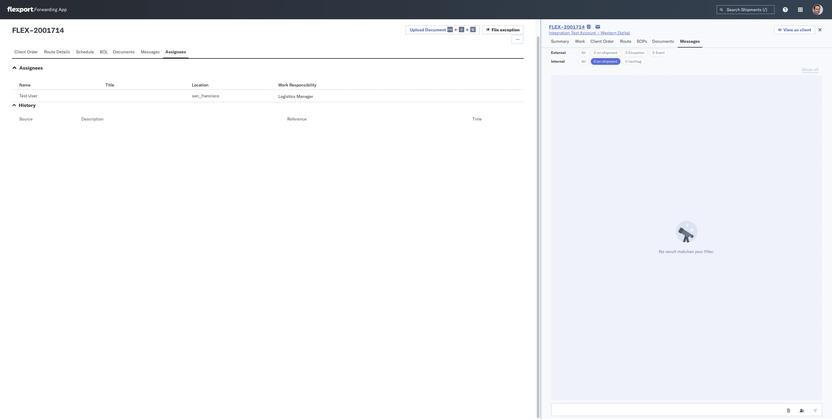 Task type: vqa. For each thing, say whether or not it's contained in the screenshot.
4th overdue from the top
no



Task type: describe. For each thing, give the bounding box(es) containing it.
work for work
[[575, 39, 585, 44]]

logistics
[[278, 94, 295, 99]]

title
[[106, 82, 114, 88]]

0 vertical spatial client
[[591, 39, 602, 44]]

0 horizontal spatial 2001714
[[34, 26, 64, 35]]

western
[[601, 30, 617, 36]]

1 vertical spatial documents
[[113, 49, 135, 55]]

0 horizontal spatial assignees
[[19, 65, 43, 71]]

document
[[425, 27, 446, 32]]

forwarding app
[[34, 7, 67, 13]]

0 horizontal spatial messages
[[141, 49, 160, 55]]

0 on shipment for 0 exception
[[594, 50, 617, 55]]

filter.
[[705, 249, 715, 255]]

sops
[[637, 39, 647, 44]]

1 horizontal spatial documents button
[[650, 36, 678, 48]]

sops button
[[635, 36, 650, 48]]

san_francisco
[[192, 93, 219, 99]]

time
[[473, 116, 482, 122]]

0 horizontal spatial messages button
[[138, 46, 163, 58]]

flex-2001714 link
[[549, 24, 585, 30]]

summary
[[551, 39, 569, 44]]

5
[[653, 50, 655, 55]]

matches
[[678, 249, 694, 255]]

no result matches your filter.
[[659, 249, 715, 255]]

0 vertical spatial messages
[[680, 39, 700, 44]]

test inside integration test account - western digital link
[[571, 30, 579, 36]]

integration test account - western digital link
[[549, 30, 630, 36]]

route button
[[618, 36, 635, 48]]

bol button
[[97, 46, 111, 58]]

your
[[695, 249, 703, 255]]

summary button
[[549, 36, 573, 48]]

manager
[[297, 94, 313, 99]]

hashtag
[[629, 59, 642, 64]]

1 horizontal spatial assignees button
[[163, 46, 188, 58]]

1 horizontal spatial 2001714
[[564, 24, 585, 30]]

flex-
[[549, 24, 564, 30]]

shipment for 0 hashtag
[[602, 59, 617, 64]]

upload
[[410, 27, 424, 32]]

on for 0 hashtag
[[597, 59, 601, 64]]

0 on shipment for 0 hashtag
[[594, 59, 617, 64]]

integration
[[549, 30, 570, 36]]

as
[[794, 27, 799, 33]]

route for route details
[[44, 49, 55, 55]]

Search Shipments (/) text field
[[717, 5, 775, 14]]

flex
[[12, 26, 29, 35]]

details
[[56, 49, 70, 55]]

event
[[656, 50, 665, 55]]

location
[[192, 82, 209, 88]]

schedule button
[[74, 46, 97, 58]]

responsibility
[[289, 82, 316, 88]]

flex - 2001714
[[12, 26, 64, 35]]

route details button
[[42, 46, 74, 58]]

client
[[800, 27, 811, 33]]

result
[[666, 249, 677, 255]]

1 vertical spatial test
[[19, 93, 27, 99]]

bol
[[100, 49, 108, 55]]

integration test account - western digital
[[549, 30, 630, 36]]

reference
[[287, 116, 307, 122]]



Task type: locate. For each thing, give the bounding box(es) containing it.
0 horizontal spatial order
[[27, 49, 38, 55]]

digital
[[618, 30, 630, 36]]

test user
[[19, 93, 37, 99]]

0 exception
[[625, 50, 645, 55]]

app
[[59, 7, 67, 13]]

upload document
[[410, 27, 446, 32]]

documents
[[652, 39, 674, 44], [113, 49, 135, 55]]

0
[[594, 50, 596, 55], [625, 50, 628, 55], [594, 59, 596, 64], [625, 59, 628, 64]]

order down western
[[603, 39, 614, 44]]

internal
[[551, 59, 565, 64]]

1 horizontal spatial test
[[571, 30, 579, 36]]

description
[[81, 116, 104, 122]]

route details
[[44, 49, 70, 55]]

file
[[492, 27, 499, 33]]

1 horizontal spatial client
[[591, 39, 602, 44]]

1 all button from the top
[[578, 49, 589, 56]]

work
[[575, 39, 585, 44], [278, 82, 288, 88]]

on
[[597, 50, 601, 55], [597, 59, 601, 64]]

1 vertical spatial 0 on shipment
[[594, 59, 617, 64]]

1 vertical spatial on
[[597, 59, 601, 64]]

work for work responsibility
[[278, 82, 288, 88]]

assignees inside button
[[165, 49, 186, 55]]

upload document button
[[406, 25, 480, 34]]

route down digital
[[620, 39, 632, 44]]

order for the left client order "button"
[[27, 49, 38, 55]]

documents button
[[650, 36, 678, 48], [111, 46, 138, 58]]

0 vertical spatial all
[[582, 50, 586, 55]]

exception
[[500, 27, 520, 33]]

shipment for 0 exception
[[602, 50, 617, 55]]

client order button down western
[[588, 36, 618, 48]]

flexport. image
[[7, 7, 34, 13]]

client order down the flex
[[14, 49, 38, 55]]

all
[[582, 50, 586, 55], [582, 59, 586, 64]]

client order button down the flex
[[12, 46, 42, 58]]

None text field
[[551, 403, 823, 417]]

5 event
[[653, 50, 665, 55]]

1 horizontal spatial client order button
[[588, 36, 618, 48]]

documents button right bol
[[111, 46, 138, 58]]

all button for internal
[[578, 58, 589, 65]]

all button for external
[[578, 49, 589, 56]]

name
[[19, 82, 30, 88]]

0 vertical spatial assignees
[[165, 49, 186, 55]]

0 vertical spatial shipment
[[602, 50, 617, 55]]

shipment
[[602, 50, 617, 55], [602, 59, 617, 64]]

1 vertical spatial assignees button
[[19, 65, 43, 71]]

account
[[580, 30, 596, 36]]

view
[[784, 27, 793, 33]]

1 vertical spatial order
[[27, 49, 38, 55]]

2 0 on shipment from the top
[[594, 59, 617, 64]]

0 vertical spatial client order
[[591, 39, 614, 44]]

schedule
[[76, 49, 94, 55]]

order
[[603, 39, 614, 44], [27, 49, 38, 55]]

client order
[[591, 39, 614, 44], [14, 49, 38, 55]]

1 vertical spatial route
[[44, 49, 55, 55]]

0 vertical spatial assignees button
[[163, 46, 188, 58]]

client
[[591, 39, 602, 44], [14, 49, 26, 55]]

route inside button
[[620, 39, 632, 44]]

0 horizontal spatial route
[[44, 49, 55, 55]]

1 horizontal spatial order
[[603, 39, 614, 44]]

1 horizontal spatial client order
[[591, 39, 614, 44]]

test down flex-2001714 link
[[571, 30, 579, 36]]

route
[[620, 39, 632, 44], [44, 49, 55, 55]]

file exception
[[492, 27, 520, 33]]

forwarding
[[34, 7, 57, 13]]

test
[[571, 30, 579, 36], [19, 93, 27, 99]]

-
[[29, 26, 34, 35], [597, 30, 600, 36]]

work responsibility
[[278, 82, 316, 88]]

assignees button
[[163, 46, 188, 58], [19, 65, 43, 71]]

route left details
[[44, 49, 55, 55]]

- left western
[[597, 30, 600, 36]]

all button
[[578, 49, 589, 56], [578, 58, 589, 65]]

0 vertical spatial all button
[[578, 49, 589, 56]]

order for rightmost client order "button"
[[603, 39, 614, 44]]

client order down western
[[591, 39, 614, 44]]

1 on from the top
[[597, 50, 601, 55]]

on for 0 exception
[[597, 50, 601, 55]]

1 horizontal spatial documents
[[652, 39, 674, 44]]

1 vertical spatial all button
[[578, 58, 589, 65]]

all for internal
[[582, 59, 586, 64]]

messages button
[[678, 36, 703, 48], [138, 46, 163, 58]]

1 vertical spatial client order
[[14, 49, 38, 55]]

1 all from the top
[[582, 50, 586, 55]]

client down the flex
[[14, 49, 26, 55]]

no
[[659, 249, 665, 255]]

work button
[[573, 36, 588, 48]]

2001714 down forwarding app
[[34, 26, 64, 35]]

exception
[[629, 50, 645, 55]]

0 horizontal spatial -
[[29, 26, 34, 35]]

0 on shipment
[[594, 50, 617, 55], [594, 59, 617, 64]]

work up logistics at the top of the page
[[278, 82, 288, 88]]

client down integration test account - western digital
[[591, 39, 602, 44]]

1 horizontal spatial messages
[[680, 39, 700, 44]]

1 shipment from the top
[[602, 50, 617, 55]]

shipment down western
[[602, 50, 617, 55]]

flex-2001714
[[549, 24, 585, 30]]

0 horizontal spatial documents
[[113, 49, 135, 55]]

1 horizontal spatial messages button
[[678, 36, 703, 48]]

1 0 on shipment from the top
[[594, 50, 617, 55]]

forwarding app link
[[7, 7, 67, 13]]

0 hashtag
[[625, 59, 642, 64]]

2001714 up account
[[564, 24, 585, 30]]

0 horizontal spatial client
[[14, 49, 26, 55]]

0 horizontal spatial test
[[19, 93, 27, 99]]

documents button up event
[[650, 36, 678, 48]]

1 vertical spatial shipment
[[602, 59, 617, 64]]

1 vertical spatial assignees
[[19, 65, 43, 71]]

messages
[[680, 39, 700, 44], [141, 49, 160, 55]]

0 vertical spatial 0 on shipment
[[594, 50, 617, 55]]

0 on shipment left 0 hashtag
[[594, 59, 617, 64]]

order down flex - 2001714
[[27, 49, 38, 55]]

2 on from the top
[[597, 59, 601, 64]]

2 all from the top
[[582, 59, 586, 64]]

user
[[28, 93, 37, 99]]

0 vertical spatial test
[[571, 30, 579, 36]]

0 vertical spatial order
[[603, 39, 614, 44]]

all for external
[[582, 50, 586, 55]]

1 vertical spatial all
[[582, 59, 586, 64]]

0 horizontal spatial client order button
[[12, 46, 42, 58]]

0 horizontal spatial work
[[278, 82, 288, 88]]

1 horizontal spatial work
[[575, 39, 585, 44]]

shipment left 0 hashtag
[[602, 59, 617, 64]]

external
[[551, 50, 566, 55]]

file exception button
[[482, 25, 524, 34], [482, 25, 524, 34]]

2 shipment from the top
[[602, 59, 617, 64]]

0 horizontal spatial assignees button
[[19, 65, 43, 71]]

0 horizontal spatial documents button
[[111, 46, 138, 58]]

1 horizontal spatial assignees
[[165, 49, 186, 55]]

1 vertical spatial work
[[278, 82, 288, 88]]

0 vertical spatial documents
[[652, 39, 674, 44]]

0 on shipment down western
[[594, 50, 617, 55]]

0 horizontal spatial client order
[[14, 49, 38, 55]]

work inside button
[[575, 39, 585, 44]]

0 vertical spatial route
[[620, 39, 632, 44]]

logistics manager
[[278, 94, 313, 99]]

history
[[19, 102, 36, 108]]

0 vertical spatial work
[[575, 39, 585, 44]]

route for route
[[620, 39, 632, 44]]

1 vertical spatial client
[[14, 49, 26, 55]]

assignees
[[165, 49, 186, 55], [19, 65, 43, 71]]

history button
[[19, 102, 36, 108]]

source
[[19, 116, 33, 122]]

- down forwarding app link at the top left
[[29, 26, 34, 35]]

2 all button from the top
[[578, 58, 589, 65]]

1 horizontal spatial -
[[597, 30, 600, 36]]

work down account
[[575, 39, 585, 44]]

client order button
[[588, 36, 618, 48], [12, 46, 42, 58]]

1 horizontal spatial route
[[620, 39, 632, 44]]

documents right bol 'button'
[[113, 49, 135, 55]]

1 vertical spatial messages
[[141, 49, 160, 55]]

0 vertical spatial on
[[597, 50, 601, 55]]

view as client button
[[774, 25, 815, 34]]

route inside button
[[44, 49, 55, 55]]

documents up event
[[652, 39, 674, 44]]

test left user
[[19, 93, 27, 99]]

view as client
[[784, 27, 811, 33]]

2001714
[[564, 24, 585, 30], [34, 26, 64, 35]]



